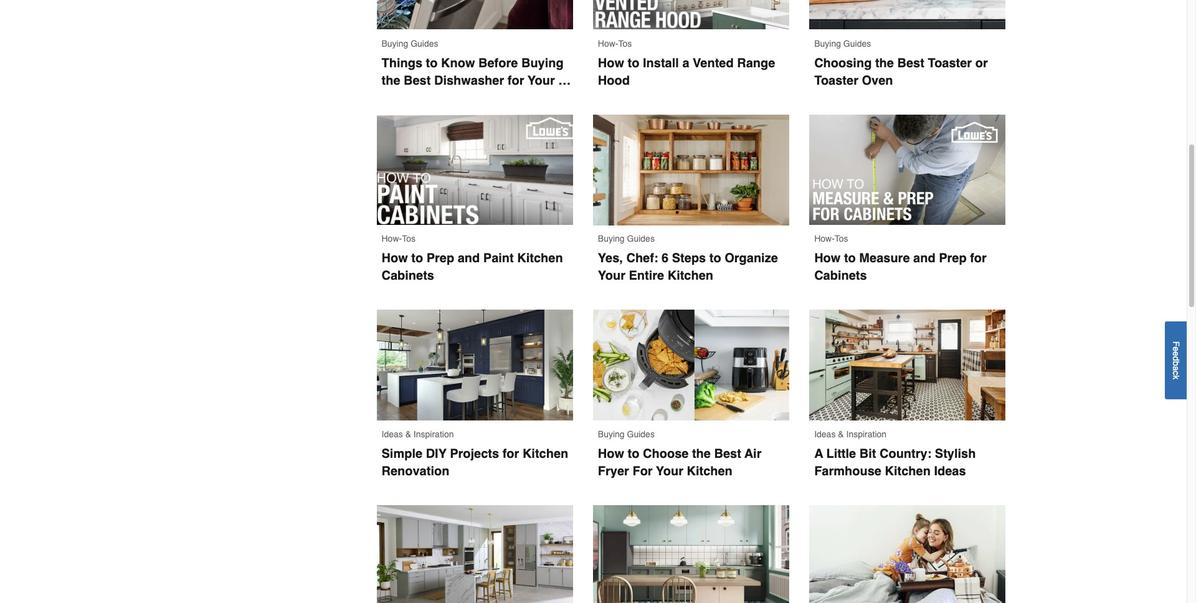 Task type: vqa. For each thing, say whether or not it's contained in the screenshot.
left YOUR
yes



Task type: locate. For each thing, give the bounding box(es) containing it.
guides up chef:
[[627, 234, 655, 244]]

for inside 'simple diy projects for kitchen renovation'
[[503, 447, 519, 461]]

buying guides for how
[[598, 429, 655, 439]]

buying guides for things
[[382, 38, 438, 48]]

2 horizontal spatial how-
[[815, 234, 835, 244]]

0 vertical spatial a
[[683, 56, 690, 70]]

how to choose the best air fryer for your kitchen
[[598, 447, 765, 478]]

1 horizontal spatial a
[[1172, 366, 1182, 371]]

e
[[1172, 346, 1182, 351], [1172, 351, 1182, 356]]

how inside how to measure and prep for cabinets
[[815, 251, 841, 266]]

a little bit country: stylish farmhouse kitchen ideas
[[815, 447, 980, 478]]

cabinets inside how to prep and paint kitchen cabinets
[[382, 269, 434, 283]]

buying guides up choosing
[[815, 38, 871, 48]]

how inside how to install a vented range hood
[[598, 56, 624, 70]]

2 & from the left
[[838, 429, 844, 439]]

how inside how to prep and paint kitchen cabinets
[[382, 251, 408, 266]]

1 horizontal spatial your
[[598, 269, 626, 283]]

guides up things on the left top
[[411, 38, 438, 48]]

0 horizontal spatial inspiration
[[414, 429, 454, 439]]

things
[[382, 56, 423, 70]]

how for how to prep and paint kitchen cabinets
[[382, 251, 408, 266]]

0 horizontal spatial your
[[528, 73, 555, 88]]

0 vertical spatial the
[[875, 56, 894, 70]]

toaster left or
[[928, 56, 972, 70]]

2 horizontal spatial best
[[898, 56, 925, 70]]

for inside how to measure and prep for cabinets
[[970, 251, 987, 266]]

1 & from the left
[[405, 429, 411, 439]]

a inside button
[[1172, 366, 1182, 371]]

1 ideas & inspiration from the left
[[382, 429, 454, 439]]

1 vertical spatial your
[[598, 269, 626, 283]]

inspiration
[[414, 429, 454, 439], [847, 429, 887, 439]]

to inside how to install a vented range hood
[[628, 56, 640, 70]]

a
[[815, 447, 823, 461]]

0 horizontal spatial the
[[382, 73, 400, 88]]

yes,
[[598, 251, 623, 266]]

1 horizontal spatial prep
[[939, 251, 967, 266]]

1 vertical spatial toaster
[[815, 73, 859, 88]]

best left air in the bottom right of the page
[[714, 447, 741, 461]]

2 horizontal spatial how-tos
[[815, 234, 849, 244]]

tos
[[618, 38, 632, 48], [835, 234, 849, 244], [402, 234, 416, 244]]

0 horizontal spatial a
[[683, 56, 690, 70]]

ideas up simple
[[382, 429, 403, 439]]

cabinets
[[815, 269, 867, 283], [382, 269, 434, 283]]

buying
[[382, 38, 408, 48], [815, 38, 841, 48], [522, 56, 564, 70], [598, 234, 625, 244], [598, 429, 625, 439]]

1 horizontal spatial ideas
[[815, 429, 836, 439]]

0 horizontal spatial ideas
[[382, 429, 403, 439]]

to inside things to know before buying the best dishwasher for your kitchen
[[426, 56, 438, 70]]

2 e from the top
[[1172, 351, 1182, 356]]

to for choose
[[628, 447, 640, 461]]

hood
[[598, 73, 630, 88]]

range
[[737, 56, 775, 70]]

1 and from the left
[[914, 251, 936, 266]]

kitchen inside a little bit country: stylish farmhouse kitchen ideas
[[885, 464, 931, 478]]

1 horizontal spatial how-tos
[[598, 38, 632, 48]]

2 vertical spatial your
[[656, 464, 684, 478]]

ideas down stylish on the bottom right of page
[[934, 464, 966, 478]]

things to know before buying the best dishwasher for your kitchen
[[382, 56, 567, 105]]

to for measure
[[844, 251, 856, 266]]

buying up choosing
[[815, 38, 841, 48]]

buying right 'before'
[[522, 56, 564, 70]]

or
[[976, 56, 988, 70]]

your inside how to choose the best air fryer for your kitchen
[[656, 464, 684, 478]]

& up simple
[[405, 429, 411, 439]]

0 horizontal spatial cabinets
[[382, 269, 434, 283]]

to
[[426, 56, 438, 70], [628, 56, 640, 70], [844, 251, 856, 266], [411, 251, 423, 266], [710, 251, 721, 266], [628, 447, 640, 461]]

inspiration up diy
[[414, 429, 454, 439]]

to inside how to prep and paint kitchen cabinets
[[411, 251, 423, 266]]

2 vertical spatial the
[[692, 447, 711, 461]]

buying guides up yes,
[[598, 234, 655, 244]]

yes, chef: 6 steps to organize your entire kitchen
[[598, 251, 782, 283]]

how
[[598, 56, 624, 70], [815, 251, 841, 266], [382, 251, 408, 266], [598, 447, 624, 461]]

to inside how to choose the best air fryer for your kitchen
[[628, 447, 640, 461]]

1 cabinets from the left
[[815, 269, 867, 283]]

ideas & inspiration up simple
[[382, 429, 454, 439]]

and right the measure in the top of the page
[[914, 251, 936, 266]]

buying up things on the left top
[[382, 38, 408, 48]]

choosing
[[815, 56, 872, 70]]

1 vertical spatial for
[[970, 251, 987, 266]]

how-tos
[[598, 38, 632, 48], [815, 234, 849, 244], [382, 234, 416, 244]]

and for paint
[[458, 251, 480, 266]]

the right the choose
[[692, 447, 711, 461]]

e up "d"
[[1172, 346, 1182, 351]]

chef:
[[627, 251, 658, 266]]

0 vertical spatial best
[[898, 56, 925, 70]]

1 horizontal spatial how-
[[598, 38, 618, 48]]

the
[[875, 56, 894, 70], [382, 73, 400, 88], [692, 447, 711, 461]]

for
[[633, 464, 653, 478]]

best down things on the left top
[[404, 73, 431, 88]]

kitchen
[[382, 91, 427, 105], [517, 251, 563, 266], [668, 269, 714, 283], [523, 447, 568, 461], [687, 464, 733, 478], [885, 464, 931, 478]]

f
[[1172, 341, 1182, 346]]

0 horizontal spatial &
[[405, 429, 411, 439]]

the down things on the left top
[[382, 73, 400, 88]]

paint
[[483, 251, 514, 266]]

1 horizontal spatial cabinets
[[815, 269, 867, 283]]

buying for yes,
[[598, 234, 625, 244]]

simple
[[382, 447, 423, 461]]

0 horizontal spatial tos
[[402, 234, 416, 244]]

your
[[528, 73, 555, 88], [598, 269, 626, 283], [656, 464, 684, 478]]

1 prep from the left
[[939, 251, 967, 266]]

to inside the yes, chef: 6 steps to organize your entire kitchen
[[710, 251, 721, 266]]

inspiration up the bit
[[847, 429, 887, 439]]

how to prep and paint kitchen cabinets
[[382, 251, 567, 283]]

organize
[[725, 251, 778, 266]]

0 horizontal spatial how-tos
[[382, 234, 416, 244]]

ideas & inspiration for little
[[815, 429, 887, 439]]

buying for things
[[382, 38, 408, 48]]

2 ideas & inspiration from the left
[[815, 429, 887, 439]]

guides
[[411, 38, 438, 48], [844, 38, 871, 48], [627, 234, 655, 244], [627, 429, 655, 439]]

a up k
[[1172, 366, 1182, 371]]

how-
[[598, 38, 618, 48], [815, 234, 835, 244], [382, 234, 402, 244]]

0 horizontal spatial toaster
[[815, 73, 859, 88]]

&
[[405, 429, 411, 439], [838, 429, 844, 439]]

2 vertical spatial best
[[714, 447, 741, 461]]

2 cabinets from the left
[[382, 269, 434, 283]]

your inside the yes, chef: 6 steps to organize your entire kitchen
[[598, 269, 626, 283]]

1 horizontal spatial best
[[714, 447, 741, 461]]

guides for choosing
[[844, 38, 871, 48]]

0 horizontal spatial ideas & inspiration
[[382, 429, 454, 439]]

toaster down choosing
[[815, 73, 859, 88]]

2 and from the left
[[458, 251, 480, 266]]

buying guides
[[382, 38, 438, 48], [815, 38, 871, 48], [598, 234, 655, 244], [598, 429, 655, 439]]

a right the install
[[683, 56, 690, 70]]

for
[[508, 73, 524, 88], [970, 251, 987, 266], [503, 447, 519, 461]]

cabinets inside how to measure and prep for cabinets
[[815, 269, 867, 283]]

farmhouse
[[815, 464, 882, 478]]

the up oven
[[875, 56, 894, 70]]

0 horizontal spatial prep
[[427, 251, 454, 266]]

and inside how to measure and prep for cabinets
[[914, 251, 936, 266]]

and left paint
[[458, 251, 480, 266]]

ideas for simple
[[382, 429, 403, 439]]

bit
[[860, 447, 876, 461]]

ideas up a
[[815, 429, 836, 439]]

to inside how to measure and prep for cabinets
[[844, 251, 856, 266]]

c
[[1172, 371, 1182, 375]]

a
[[683, 56, 690, 70], [1172, 366, 1182, 371]]

0 horizontal spatial best
[[404, 73, 431, 88]]

0 vertical spatial toaster
[[928, 56, 972, 70]]

1 horizontal spatial &
[[838, 429, 844, 439]]

2 horizontal spatial your
[[656, 464, 684, 478]]

1 horizontal spatial tos
[[618, 38, 632, 48]]

oven
[[862, 73, 893, 88]]

how inside how to choose the best air fryer for your kitchen
[[598, 447, 624, 461]]

buying up yes,
[[598, 234, 625, 244]]

a video showing how to install a vented range hood. image
[[593, 0, 790, 30]]

& up little
[[838, 429, 844, 439]]

ideas & inspiration for diy
[[382, 429, 454, 439]]

buying up fryer at the bottom of the page
[[598, 429, 625, 439]]

and inside how to prep and paint kitchen cabinets
[[458, 251, 480, 266]]

1 horizontal spatial the
[[692, 447, 711, 461]]

e up b
[[1172, 351, 1182, 356]]

d
[[1172, 356, 1182, 361]]

buying guides up things on the left top
[[382, 38, 438, 48]]

buying guides up fryer at the bottom of the page
[[598, 429, 655, 439]]

0 horizontal spatial and
[[458, 251, 480, 266]]

0 vertical spatial for
[[508, 73, 524, 88]]

and for prep
[[914, 251, 936, 266]]

1 inspiration from the left
[[414, 429, 454, 439]]

ideas & inspiration up little
[[815, 429, 887, 439]]

1 vertical spatial a
[[1172, 366, 1182, 371]]

1 horizontal spatial ideas & inspiration
[[815, 429, 887, 439]]

buying for choosing
[[815, 38, 841, 48]]

b
[[1172, 361, 1182, 366]]

2 horizontal spatial ideas
[[934, 464, 966, 478]]

and
[[914, 251, 936, 266], [458, 251, 480, 266]]

0 vertical spatial your
[[528, 73, 555, 88]]

1 horizontal spatial toaster
[[928, 56, 972, 70]]

2 horizontal spatial the
[[875, 56, 894, 70]]

best down a blue toaster with two slices of bread in it. image
[[898, 56, 925, 70]]

ideas
[[382, 429, 403, 439], [815, 429, 836, 439], [934, 464, 966, 478]]

how-tos for how to prep and paint kitchen cabinets
[[382, 234, 416, 244]]

2 horizontal spatial tos
[[835, 234, 849, 244]]

2 vertical spatial for
[[503, 447, 519, 461]]

prep
[[939, 251, 967, 266], [427, 251, 454, 266]]

guides up choosing
[[844, 38, 871, 48]]

2 prep from the left
[[427, 251, 454, 266]]

2 inspiration from the left
[[847, 429, 887, 439]]

1 vertical spatial the
[[382, 73, 400, 88]]

toaster
[[928, 56, 972, 70], [815, 73, 859, 88]]

fryer
[[598, 464, 629, 478]]

guides up the choose
[[627, 429, 655, 439]]

1 horizontal spatial inspiration
[[847, 429, 887, 439]]

stylish
[[935, 447, 976, 461]]

1 horizontal spatial and
[[914, 251, 936, 266]]

best
[[898, 56, 925, 70], [404, 73, 431, 88], [714, 447, 741, 461]]

how to measure and prep for cabinets
[[815, 251, 990, 283]]

ideas & inspiration
[[382, 429, 454, 439], [815, 429, 887, 439]]

the inside choosing the best toaster or toaster oven
[[875, 56, 894, 70]]

1 vertical spatial best
[[404, 73, 431, 88]]

0 horizontal spatial how-
[[382, 234, 402, 244]]

vented
[[693, 56, 734, 70]]

diy
[[426, 447, 447, 461]]



Task type: describe. For each thing, give the bounding box(es) containing it.
a kitchen with navy blue cabinets, two white waterfall islands and medium-tone brown wood floors. image
[[377, 310, 573, 421]]

how for how to install a vented range hood
[[598, 56, 624, 70]]

cabinets for measure
[[815, 269, 867, 283]]

air fryers kept on the counter with snacks prepped. image
[[593, 310, 790, 421]]

a modern kitchen with teal cabinets and a wood island with 3 gold hanging pendant lights. image
[[593, 505, 790, 603]]

guides for yes,
[[627, 234, 655, 244]]

best inside things to know before buying the best dishwasher for your kitchen
[[404, 73, 431, 88]]

buying inside things to know before buying the best dishwasher for your kitchen
[[522, 56, 564, 70]]

for inside things to know before buying the best dishwasher for your kitchen
[[508, 73, 524, 88]]

how to install a vented range hood
[[598, 56, 779, 88]]

a kitchen with open wood shelving and filled clear glass storage bins. image
[[593, 114, 790, 225]]

a woman setting the controls on a top-control stainless steel dishwasher. image
[[377, 0, 573, 30]]

how for how to choose the best air fryer for your kitchen
[[598, 447, 624, 461]]

a video showing how to measure and prep for kitchen cabinets. image
[[810, 114, 1006, 225]]

how-tos for how to install a vented range hood
[[598, 38, 632, 48]]

a blue toaster with two slices of bread in it. image
[[810, 0, 1006, 30]]

air
[[745, 447, 762, 461]]

choosing the best toaster or toaster oven
[[815, 56, 992, 88]]

kitchen inside 'simple diy projects for kitchen renovation'
[[523, 447, 568, 461]]

buying for how
[[598, 429, 625, 439]]

guides for how
[[627, 429, 655, 439]]

kitchen inside things to know before buying the best dishwasher for your kitchen
[[382, 91, 427, 105]]

simple diy projects for kitchen renovation
[[382, 447, 572, 478]]

buying guides for choosing
[[815, 38, 871, 48]]

how- for how to measure and prep for cabinets
[[815, 234, 835, 244]]

country:
[[880, 447, 932, 461]]

dishwasher
[[434, 73, 504, 88]]

how- for how to prep and paint kitchen cabinets
[[382, 234, 402, 244]]

how- for how to install a vented range hood
[[598, 38, 618, 48]]

to for prep
[[411, 251, 423, 266]]

kitchen inside the yes, chef: 6 steps to organize your entire kitchen
[[668, 269, 714, 283]]

your inside things to know before buying the best dishwasher for your kitchen
[[528, 73, 555, 88]]

f e e d b a c k button
[[1165, 321, 1187, 399]]

6
[[662, 251, 669, 266]]

best inside choosing the best toaster or toaster oven
[[898, 56, 925, 70]]

julia hugging her daughter who has just brought her mother's day breakfast in bed. image
[[810, 505, 1006, 603]]

measure
[[860, 251, 910, 266]]

to for install
[[628, 56, 640, 70]]

before
[[479, 56, 518, 70]]

kitchen inside how to prep and paint kitchen cabinets
[[517, 251, 563, 266]]

k
[[1172, 375, 1182, 379]]

the inside how to choose the best air fryer for your kitchen
[[692, 447, 711, 461]]

entire
[[629, 269, 664, 283]]

inspiration for diy
[[414, 429, 454, 439]]

cement floors are a durable surface for floors in a kitchen. image
[[377, 505, 573, 603]]

ideas for a
[[815, 429, 836, 439]]

little
[[827, 447, 856, 461]]

ideas inside a little bit country: stylish farmhouse kitchen ideas
[[934, 464, 966, 478]]

the inside things to know before buying the best dishwasher for your kitchen
[[382, 73, 400, 88]]

inspiration for little
[[847, 429, 887, 439]]

to for know
[[426, 56, 438, 70]]

a farmhouse-style kitchen makeover featured on the weekender. image
[[810, 310, 1006, 421]]

tos for install
[[618, 38, 632, 48]]

tos for measure
[[835, 234, 849, 244]]

f e e d b a c k
[[1172, 341, 1182, 379]]

choose
[[643, 447, 689, 461]]

how for how to measure and prep for cabinets
[[815, 251, 841, 266]]

buying guides for yes,
[[598, 234, 655, 244]]

projects
[[450, 447, 499, 461]]

& for simple
[[405, 429, 411, 439]]

how-tos for how to measure and prep for cabinets
[[815, 234, 849, 244]]

a video about how to paint cabinets. image
[[377, 114, 573, 225]]

best inside how to choose the best air fryer for your kitchen
[[714, 447, 741, 461]]

renovation
[[382, 464, 450, 478]]

guides for things
[[411, 38, 438, 48]]

steps
[[672, 251, 706, 266]]

know
[[441, 56, 475, 70]]

install
[[643, 56, 679, 70]]

& for a
[[838, 429, 844, 439]]

prep inside how to prep and paint kitchen cabinets
[[427, 251, 454, 266]]

kitchen inside how to choose the best air fryer for your kitchen
[[687, 464, 733, 478]]

a inside how to install a vented range hood
[[683, 56, 690, 70]]

prep inside how to measure and prep for cabinets
[[939, 251, 967, 266]]

cabinets for prep
[[382, 269, 434, 283]]

1 e from the top
[[1172, 346, 1182, 351]]

tos for prep
[[402, 234, 416, 244]]



